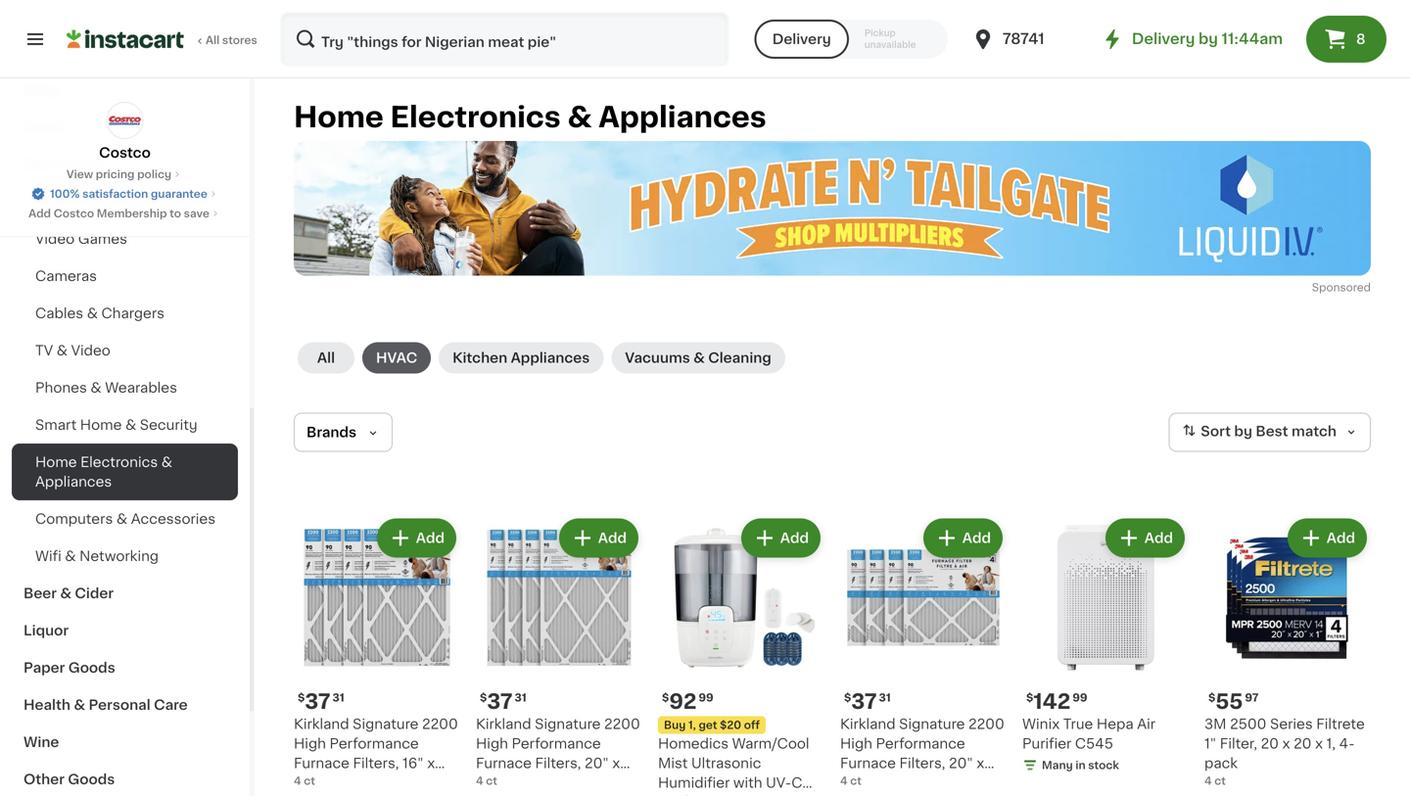 Task type: locate. For each thing, give the bounding box(es) containing it.
1, down filtrete
[[1327, 737, 1336, 751]]

99 right 92
[[699, 692, 714, 703]]

x left "many"
[[977, 757, 984, 770]]

x right 30" on the bottom
[[504, 776, 512, 790]]

signature inside kirkland signature 2200 high performance furnace filters, 20" x 30" x 1", 4-pack
[[535, 717, 601, 731]]

filters, inside kirkland signature 2200 high performance furnace filters, 16" x 25" x 1", 4-pack
[[353, 757, 399, 770]]

& inside home electronics & appliances
[[161, 455, 172, 469]]

0 horizontal spatial furnace
[[294, 757, 350, 770]]

37 up kirkland signature 2200 high performance furnace filters, 16" x 25" x 1", 4-pack
[[305, 691, 331, 712]]

99 for 92
[[699, 692, 714, 703]]

furnace inside kirkland signature 2200 high performance furnace filters, 20" x 20" x 1", 4-pack
[[840, 757, 896, 770]]

3 $ 37 31 from the left
[[844, 691, 891, 712]]

2 kirkland from the left
[[476, 717, 531, 731]]

0 horizontal spatial 37
[[305, 691, 331, 712]]

high right warm/cool in the right bottom of the page
[[840, 737, 872, 751]]

$ 37 31 up kirkland signature 2200 high performance furnace filters, 20" x 20" x 1", 4-pack
[[844, 691, 891, 712]]

2 vertical spatial appliances
[[35, 475, 112, 489]]

delivery for delivery
[[772, 32, 831, 46]]

wifi
[[35, 549, 61, 563]]

$20
[[720, 720, 741, 731]]

with
[[733, 776, 762, 790]]

$ 37 31 for kirkland signature 2200 high performance furnace filters, 20" x 20" x 1", 4-pack
[[844, 691, 891, 712]]

$
[[298, 692, 305, 703], [480, 692, 487, 703], [662, 692, 669, 703], [844, 692, 851, 703], [1026, 692, 1033, 703], [1208, 692, 1216, 703]]

high up 25"
[[294, 737, 326, 751]]

goods inside paper goods link
[[68, 661, 115, 675]]

3 high from the left
[[840, 737, 872, 751]]

& inside vacuums & cleaning link
[[694, 351, 705, 365]]

signature inside kirkland signature 2200 high performance furnace filters, 20" x 20" x 1", 4-pack
[[899, 717, 965, 731]]

1 horizontal spatial filters,
[[535, 757, 581, 770]]

& inside tv & video link
[[57, 344, 68, 357]]

ct
[[304, 776, 315, 786], [486, 776, 497, 786], [850, 776, 862, 786], [1215, 776, 1226, 786]]

1 vertical spatial 1,
[[1327, 737, 1336, 751]]

2 horizontal spatial performance
[[876, 737, 965, 751]]

1 horizontal spatial performance
[[512, 737, 601, 751]]

signature inside kirkland signature 2200 high performance furnace filters, 16" x 25" x 1", 4-pack
[[353, 717, 419, 731]]

electronics for home electronics &  appliances
[[390, 103, 561, 131]]

phones
[[35, 381, 87, 395]]

1", right 'c' at the bottom right of page
[[879, 776, 893, 790]]

$ 37 31
[[298, 691, 344, 712], [480, 691, 527, 712], [844, 691, 891, 712]]

filters, inside kirkland signature 2200 high performance furnace filters, 20" x 20" x 1", 4-pack
[[900, 757, 945, 770]]

0 horizontal spatial delivery
[[772, 32, 831, 46]]

filtrete
[[1316, 717, 1365, 731]]

1 37 from the left
[[305, 691, 331, 712]]

by right 'sort'
[[1234, 425, 1252, 438]]

2 horizontal spatial kirkland
[[840, 717, 896, 731]]

2200 left winix at right
[[969, 717, 1005, 731]]

0 vertical spatial video
[[35, 232, 75, 246]]

1", for 30"
[[515, 776, 530, 790]]

1 1", from the left
[[332, 776, 346, 790]]

costco logo image
[[106, 102, 143, 139]]

1 vertical spatial by
[[1234, 425, 1252, 438]]

delivery
[[1132, 32, 1195, 46], [772, 32, 831, 46]]

2 1", from the left
[[515, 776, 530, 790]]

0 horizontal spatial by
[[1199, 32, 1218, 46]]

1 horizontal spatial costco
[[99, 146, 151, 160]]

x right 'c' at the bottom right of page
[[868, 776, 876, 790]]

2 filters, from the left
[[535, 757, 581, 770]]

floral link
[[12, 109, 238, 146]]

1 horizontal spatial by
[[1234, 425, 1252, 438]]

2 37 from the left
[[487, 691, 513, 712]]

2 horizontal spatial furnace
[[840, 757, 896, 770]]

• sponsored: liquid i.v. hydrate n' tailgate. shop multipliers image
[[294, 141, 1371, 276]]

add button for homedics warm/cool mist ultrasonic humidifier with uv-c technology & remote
[[743, 521, 819, 556]]

2 4 from the left
[[476, 776, 483, 786]]

2 horizontal spatial $ 37 31
[[844, 691, 891, 712]]

add for kirkland signature 2200 high performance furnace filters, 20" x 30" x 1", 4-pack
[[598, 531, 627, 545]]

$ inside $ 92 99
[[662, 692, 669, 703]]

& inside phones & wearables link
[[90, 381, 102, 395]]

4 4 from the left
[[1205, 776, 1212, 786]]

4 inside 3m 2500 series filtrete 1" filter, 20 x 20 x 1, 4- pack 4 ct
[[1205, 776, 1212, 786]]

$ up kirkland signature 2200 high performance furnace filters, 20" x 20" x 1", 4-pack
[[844, 692, 851, 703]]

99 inside $ 92 99
[[699, 692, 714, 703]]

games
[[78, 232, 127, 246]]

1 horizontal spatial high
[[476, 737, 508, 751]]

0 horizontal spatial appliances
[[35, 475, 112, 489]]

pack inside kirkland signature 2200 high performance furnace filters, 20" x 20" x 1", 4-pack
[[912, 776, 946, 790]]

2 horizontal spatial home
[[294, 103, 384, 131]]

kirkland inside kirkland signature 2200 high performance furnace filters, 20" x 30" x 1", 4-pack
[[476, 717, 531, 731]]

0 horizontal spatial 2200
[[422, 717, 458, 731]]

20" left mist
[[585, 757, 609, 770]]

all left stores
[[206, 35, 220, 46]]

add button for kirkland signature 2200 high performance furnace filters, 16" x 25" x 1", 4-pack
[[379, 521, 454, 556]]

1", right 25"
[[332, 776, 346, 790]]

1 high from the left
[[294, 737, 326, 751]]

liquor link
[[12, 612, 238, 649]]

costco
[[99, 146, 151, 160], [54, 208, 94, 219]]

3 signature from the left
[[899, 717, 965, 731]]

all link
[[298, 342, 355, 374]]

2 horizontal spatial high
[[840, 737, 872, 751]]

None search field
[[280, 12, 729, 67]]

6 $ from the left
[[1208, 692, 1216, 703]]

37 up kirkland signature 2200 high performance furnace filters, 20" x 30" x 1", 4-pack at the left of page
[[487, 691, 513, 712]]

2 add button from the left
[[561, 521, 637, 556]]

1 horizontal spatial all
[[317, 351, 335, 365]]

0 horizontal spatial 1",
[[332, 776, 346, 790]]

31 up kirkland signature 2200 high performance furnace filters, 20" x 30" x 1", 4-pack at the left of page
[[515, 692, 527, 703]]

1 horizontal spatial 1",
[[515, 776, 530, 790]]

electronics down search "field"
[[390, 103, 561, 131]]

$ 142 99
[[1026, 691, 1088, 712]]

paper goods
[[24, 661, 115, 675]]

1 2200 from the left
[[422, 717, 458, 731]]

31 up kirkland signature 2200 high performance furnace filters, 20" x 20" x 1", 4-pack
[[879, 692, 891, 703]]

furnace inside kirkland signature 2200 high performance furnace filters, 20" x 30" x 1", 4-pack
[[476, 757, 532, 770]]

filters, inside kirkland signature 2200 high performance furnace filters, 20" x 30" x 1", 4-pack
[[535, 757, 581, 770]]

4- inside kirkland signature 2200 high performance furnace filters, 20" x 30" x 1", 4-pack
[[533, 776, 549, 790]]

3 add button from the left
[[743, 521, 819, 556]]

pack for kirkland signature 2200 high performance furnace filters, 20" x 30" x 1", 4-pack
[[549, 776, 582, 790]]

furnace for 25"
[[294, 757, 350, 770]]

$ 37 31 for kirkland signature 2200 high performance furnace filters, 16" x 25" x 1", 4-pack
[[298, 691, 344, 712]]

care
[[154, 698, 188, 712]]

tv & video
[[35, 344, 110, 357]]

0 horizontal spatial signature
[[353, 717, 419, 731]]

2 horizontal spatial 20"
[[949, 757, 973, 770]]

by
[[1199, 32, 1218, 46], [1234, 425, 1252, 438]]

3m
[[1205, 717, 1227, 731]]

$ for winix true hepa air purifier c545
[[1026, 692, 1033, 703]]

1 ct from the left
[[304, 776, 315, 786]]

winix
[[1022, 717, 1060, 731]]

1", inside kirkland signature 2200 high performance furnace filters, 20" x 20" x 1", 4-pack
[[879, 776, 893, 790]]

2200 left buy
[[604, 717, 640, 731]]

3 performance from the left
[[876, 737, 965, 751]]

high for kirkland signature 2200 high performance furnace filters, 16" x 25" x 1", 4-pack
[[294, 737, 326, 751]]

5 add button from the left
[[1107, 521, 1183, 556]]

3 product group from the left
[[658, 515, 825, 796]]

furnace inside kirkland signature 2200 high performance furnace filters, 16" x 25" x 1", 4-pack
[[294, 757, 350, 770]]

3 filters, from the left
[[900, 757, 945, 770]]

health & personal care
[[24, 698, 188, 712]]

1 furnace from the left
[[294, 757, 350, 770]]

1 horizontal spatial furnace
[[476, 757, 532, 770]]

$ inside $ 142 99
[[1026, 692, 1033, 703]]

membership
[[97, 208, 167, 219]]

1 horizontal spatial 20
[[1294, 737, 1312, 751]]

appliances for home electronics & appliances
[[35, 475, 112, 489]]

1 horizontal spatial 99
[[1073, 692, 1088, 703]]

add button for kirkland signature 2200 high performance furnace filters, 20" x 30" x 1", 4-pack
[[561, 521, 637, 556]]

6 add button from the left
[[1290, 521, 1365, 556]]

product group containing 92
[[658, 515, 825, 796]]

performance inside kirkland signature 2200 high performance furnace filters, 20" x 30" x 1", 4-pack
[[512, 737, 601, 751]]

3 4 ct from the left
[[840, 776, 862, 786]]

in
[[1076, 760, 1086, 771]]

1"
[[1205, 737, 1217, 751]]

&
[[567, 103, 592, 131], [87, 307, 98, 320], [57, 344, 68, 357], [694, 351, 705, 365], [90, 381, 102, 395], [125, 418, 136, 432], [161, 455, 172, 469], [116, 512, 127, 526], [65, 549, 76, 563], [60, 587, 72, 600], [74, 698, 85, 712], [742, 796, 753, 796]]

100% satisfaction guarantee button
[[30, 182, 219, 202]]

costco down 100%
[[54, 208, 94, 219]]

homedics warm/cool mist ultrasonic humidifier with uv-c technology & remote
[[658, 737, 811, 796]]

31 for kirkland signature 2200 high performance furnace filters, 20" x 30" x 1", 4-pack
[[515, 692, 527, 703]]

air
[[1137, 717, 1156, 731]]

2 4 ct from the left
[[476, 776, 497, 786]]

1 vertical spatial all
[[317, 351, 335, 365]]

1 goods from the top
[[68, 661, 115, 675]]

$ up winix at right
[[1026, 692, 1033, 703]]

25"
[[294, 776, 317, 790]]

performance inside kirkland signature 2200 high performance furnace filters, 16" x 25" x 1", 4-pack
[[329, 737, 419, 751]]

2 furnace from the left
[[476, 757, 532, 770]]

many in stock
[[1042, 760, 1119, 771]]

4
[[294, 776, 301, 786], [476, 776, 483, 786], [840, 776, 848, 786], [1205, 776, 1212, 786]]

pack for kirkland signature 2200 high performance furnace filters, 16" x 25" x 1", 4-pack
[[365, 776, 399, 790]]

c545
[[1075, 737, 1113, 751]]

kitchen appliances
[[453, 351, 590, 365]]

kirkland inside kirkland signature 2200 high performance furnace filters, 16" x 25" x 1", 4-pack
[[294, 717, 349, 731]]

3 furnace from the left
[[840, 757, 896, 770]]

$ 37 31 up kirkland signature 2200 high performance furnace filters, 20" x 30" x 1", 4-pack at the left of page
[[480, 691, 527, 712]]

ct for 20"
[[850, 776, 862, 786]]

cameras link
[[12, 258, 238, 295]]

4- inside kirkland signature 2200 high performance furnace filters, 16" x 25" x 1", 4-pack
[[350, 776, 365, 790]]

high inside kirkland signature 2200 high performance furnace filters, 20" x 20" x 1", 4-pack
[[840, 737, 872, 751]]

16"
[[403, 757, 424, 770]]

3 4 from the left
[[840, 776, 848, 786]]

$ up 3m
[[1208, 692, 1216, 703]]

4 $ from the left
[[844, 692, 851, 703]]

2 horizontal spatial 31
[[879, 692, 891, 703]]

1",
[[332, 776, 346, 790], [515, 776, 530, 790], [879, 776, 893, 790]]

2 goods from the top
[[68, 773, 115, 786]]

1 vertical spatial goods
[[68, 773, 115, 786]]

1 horizontal spatial appliances
[[511, 351, 590, 365]]

home for home electronics & appliances
[[35, 455, 77, 469]]

goods up health & personal care
[[68, 661, 115, 675]]

pack inside kirkland signature 2200 high performance furnace filters, 16" x 25" x 1", 4-pack
[[365, 776, 399, 790]]

3 kirkland from the left
[[840, 717, 896, 731]]

video games link
[[12, 220, 238, 258]]

kirkland
[[294, 717, 349, 731], [476, 717, 531, 731], [840, 717, 896, 731]]

2200 inside kirkland signature 2200 high performance furnace filters, 20" x 30" x 1", 4-pack
[[604, 717, 640, 731]]

pack for kirkland signature 2200 high performance furnace filters, 20" x 20" x 1", 4-pack
[[912, 776, 946, 790]]

by inside field
[[1234, 425, 1252, 438]]

31
[[333, 692, 344, 703], [515, 692, 527, 703], [879, 692, 891, 703]]

ct inside 3m 2500 series filtrete 1" filter, 20 x 20 x 1, 4- pack 4 ct
[[1215, 776, 1226, 786]]

78741
[[1003, 32, 1045, 46]]

high inside kirkland signature 2200 high performance furnace filters, 16" x 25" x 1", 4-pack
[[294, 737, 326, 751]]

1", right 30" on the bottom
[[515, 776, 530, 790]]

phones & wearables link
[[12, 369, 238, 406]]

1", inside kirkland signature 2200 high performance furnace filters, 20" x 30" x 1", 4-pack
[[515, 776, 530, 790]]

1 kirkland from the left
[[294, 717, 349, 731]]

performance
[[329, 737, 419, 751], [512, 737, 601, 751], [876, 737, 965, 751]]

kirkland inside kirkland signature 2200 high performance furnace filters, 20" x 20" x 1", 4-pack
[[840, 717, 896, 731]]

1", inside kirkland signature 2200 high performance furnace filters, 16" x 25" x 1", 4-pack
[[332, 776, 346, 790]]

2 horizontal spatial 4 ct
[[840, 776, 862, 786]]

1 20 from the left
[[1261, 737, 1279, 751]]

99 inside $ 142 99
[[1073, 692, 1088, 703]]

product group
[[294, 515, 460, 790], [476, 515, 642, 790], [658, 515, 825, 796], [840, 515, 1007, 790], [1022, 515, 1189, 777], [1205, 515, 1371, 789]]

2 horizontal spatial 1",
[[879, 776, 893, 790]]

4- inside kirkland signature 2200 high performance furnace filters, 20" x 20" x 1", 4-pack
[[897, 776, 912, 790]]

goods
[[68, 661, 115, 675], [68, 773, 115, 786]]

goods inside other goods link
[[68, 773, 115, 786]]

1 horizontal spatial kirkland
[[476, 717, 531, 731]]

all stores
[[206, 35, 257, 46]]

costco inside add costco membership to save link
[[54, 208, 94, 219]]

2200
[[422, 717, 458, 731], [604, 717, 640, 731], [969, 717, 1005, 731]]

37 for kirkland signature 2200 high performance furnace filters, 16" x 25" x 1", 4-pack
[[305, 691, 331, 712]]

video
[[35, 232, 75, 246], [71, 344, 110, 357]]

2 horizontal spatial signature
[[899, 717, 965, 731]]

2 performance from the left
[[512, 737, 601, 751]]

5 $ from the left
[[1026, 692, 1033, 703]]

uv-
[[766, 776, 792, 790]]

20" right 'c' at the bottom right of page
[[840, 776, 864, 790]]

home inside home electronics & appliances
[[35, 455, 77, 469]]

pack
[[1205, 757, 1238, 770], [365, 776, 399, 790], [549, 776, 582, 790], [912, 776, 946, 790]]

0 vertical spatial by
[[1199, 32, 1218, 46]]

3 1", from the left
[[879, 776, 893, 790]]

many
[[1042, 760, 1073, 771]]

2 vertical spatial electronics
[[80, 455, 158, 469]]

0 horizontal spatial 99
[[699, 692, 714, 703]]

2200 inside kirkland signature 2200 high performance furnace filters, 16" x 25" x 1", 4-pack
[[422, 717, 458, 731]]

performance inside kirkland signature 2200 high performance furnace filters, 20" x 20" x 1", 4-pack
[[876, 737, 965, 751]]

goods right other
[[68, 773, 115, 786]]

0 horizontal spatial 4 ct
[[294, 776, 315, 786]]

1 horizontal spatial delivery
[[1132, 32, 1195, 46]]

1 $ 37 31 from the left
[[298, 691, 344, 712]]

1 horizontal spatial 2200
[[604, 717, 640, 731]]

high up 30" on the bottom
[[476, 737, 508, 751]]

electronics inside home electronics & appliances
[[80, 455, 158, 469]]

0 vertical spatial home
[[294, 103, 384, 131]]

100%
[[50, 189, 80, 199]]

1 horizontal spatial 31
[[515, 692, 527, 703]]

1 99 from the left
[[699, 692, 714, 703]]

electronics up 100%
[[24, 158, 104, 171]]

37
[[305, 691, 331, 712], [487, 691, 513, 712], [851, 691, 877, 712]]

3 2200 from the left
[[969, 717, 1005, 731]]

0 vertical spatial all
[[206, 35, 220, 46]]

electronics link
[[12, 146, 238, 183]]

2 horizontal spatial filters,
[[900, 757, 945, 770]]

all for all
[[317, 351, 335, 365]]

20" for kirkland signature 2200 high performance furnace filters, 20" x 30" x 1", 4-pack
[[585, 757, 609, 770]]

0 horizontal spatial filters,
[[353, 757, 399, 770]]

$ 37 31 up kirkland signature 2200 high performance furnace filters, 16" x 25" x 1", 4-pack
[[298, 691, 344, 712]]

1 horizontal spatial home
[[80, 418, 122, 432]]

1 horizontal spatial 4 ct
[[476, 776, 497, 786]]

20" left "many"
[[949, 757, 973, 770]]

2 $ 37 31 from the left
[[480, 691, 527, 712]]

1 add button from the left
[[379, 521, 454, 556]]

electronics down smart home & security
[[80, 455, 158, 469]]

policy
[[137, 169, 171, 180]]

4 ct from the left
[[1215, 776, 1226, 786]]

3 $ from the left
[[662, 692, 669, 703]]

4 product group from the left
[[840, 515, 1007, 790]]

furnace
[[294, 757, 350, 770], [476, 757, 532, 770], [840, 757, 896, 770]]

furnace for 20"
[[840, 757, 896, 770]]

1 product group from the left
[[294, 515, 460, 790]]

1", for 20"
[[879, 776, 893, 790]]

1 $ from the left
[[298, 692, 305, 703]]

2200 for kirkland signature 2200 high performance furnace filters, 20" x 30" x 1", 4-pack
[[604, 717, 640, 731]]

0 horizontal spatial costco
[[54, 208, 94, 219]]

2 $ from the left
[[480, 692, 487, 703]]

1 horizontal spatial $ 37 31
[[480, 691, 527, 712]]

costco up the view pricing policy link
[[99, 146, 151, 160]]

computers
[[35, 512, 113, 526]]

0 vertical spatial 1,
[[688, 720, 696, 731]]

filter,
[[1220, 737, 1257, 751]]

4 for 25"
[[294, 776, 301, 786]]

security
[[140, 418, 197, 432]]

0 horizontal spatial home
[[35, 455, 77, 469]]

kirkland signature 2200 high performance furnace filters, 16" x 25" x 1", 4-pack
[[294, 717, 458, 790]]

2 horizontal spatial appliances
[[599, 103, 766, 131]]

1 horizontal spatial signature
[[535, 717, 601, 731]]

appliances inside home electronics & appliances
[[35, 475, 112, 489]]

31 up kirkland signature 2200 high performance furnace filters, 16" x 25" x 1", 4-pack
[[333, 692, 344, 703]]

0 vertical spatial appliances
[[599, 103, 766, 131]]

all left the hvac
[[317, 351, 335, 365]]

0 horizontal spatial $ 37 31
[[298, 691, 344, 712]]

1 vertical spatial costco
[[54, 208, 94, 219]]

high for kirkland signature 2200 high performance furnace filters, 20" x 30" x 1", 4-pack
[[476, 737, 508, 751]]

1 filters, from the left
[[353, 757, 399, 770]]

1 horizontal spatial 1,
[[1327, 737, 1336, 751]]

0 horizontal spatial all
[[206, 35, 220, 46]]

2 ct from the left
[[486, 776, 497, 786]]

$ up buy
[[662, 692, 669, 703]]

beer & cider
[[24, 587, 114, 600]]

2 signature from the left
[[535, 717, 601, 731]]

2 vertical spatial home
[[35, 455, 77, 469]]

0 horizontal spatial kirkland
[[294, 717, 349, 731]]

0 vertical spatial goods
[[68, 661, 115, 675]]

pack inside kirkland signature 2200 high performance furnace filters, 20" x 30" x 1", 4-pack
[[549, 776, 582, 790]]

cameras
[[35, 269, 97, 283]]

1 signature from the left
[[353, 717, 419, 731]]

floral
[[24, 120, 63, 134]]

1, left get
[[688, 720, 696, 731]]

0 horizontal spatial performance
[[329, 737, 419, 751]]

satisfaction
[[82, 189, 148, 199]]

1 performance from the left
[[329, 737, 419, 751]]

stock
[[1088, 760, 1119, 771]]

video down 'audio' on the top
[[35, 232, 75, 246]]

97
[[1245, 692, 1259, 703]]

3 ct from the left
[[850, 776, 862, 786]]

delivery button
[[755, 20, 849, 59]]

high inside kirkland signature 2200 high performance furnace filters, 20" x 30" x 1", 4-pack
[[476, 737, 508, 751]]

to
[[170, 208, 181, 219]]

hvac
[[376, 351, 417, 365]]

6 product group from the left
[[1205, 515, 1371, 789]]

by left 11:44am
[[1199, 32, 1218, 46]]

0 horizontal spatial high
[[294, 737, 326, 751]]

0 horizontal spatial 31
[[333, 692, 344, 703]]

78741 button
[[971, 12, 1089, 67]]

2200 inside kirkland signature 2200 high performance furnace filters, 20" x 20" x 1", 4-pack
[[969, 717, 1005, 731]]

2 horizontal spatial 2200
[[969, 717, 1005, 731]]

electronics for home electronics & appliances
[[80, 455, 158, 469]]

signature for kirkland signature 2200 high performance furnace filters, 16" x 25" x 1", 4-pack
[[353, 717, 419, 731]]

0 horizontal spatial 20
[[1261, 737, 1279, 751]]

vacuums & cleaning
[[625, 351, 771, 365]]

buy 1, get $20 off
[[664, 720, 760, 731]]

2 high from the left
[[476, 737, 508, 751]]

5 product group from the left
[[1022, 515, 1189, 777]]

1 31 from the left
[[333, 692, 344, 703]]

$ inside the $ 55 97
[[1208, 692, 1216, 703]]

$ 37 31 for kirkland signature 2200 high performance furnace filters, 20" x 30" x 1", 4-pack
[[480, 691, 527, 712]]

filters,
[[353, 757, 399, 770], [535, 757, 581, 770], [900, 757, 945, 770]]

4 add button from the left
[[925, 521, 1001, 556]]

other goods
[[24, 773, 115, 786]]

3 37 from the left
[[851, 691, 877, 712]]

1 horizontal spatial 37
[[487, 691, 513, 712]]

55
[[1216, 691, 1243, 712]]

product group containing 55
[[1205, 515, 1371, 789]]

product group containing 142
[[1022, 515, 1189, 777]]

high
[[294, 737, 326, 751], [476, 737, 508, 751], [840, 737, 872, 751]]

$ up 30" on the bottom
[[480, 692, 487, 703]]

99 up true
[[1073, 692, 1088, 703]]

2 horizontal spatial 37
[[851, 691, 877, 712]]

all
[[206, 35, 220, 46], [317, 351, 335, 365]]

2200 up the 16"
[[422, 717, 458, 731]]

4 ct for 30"
[[476, 776, 497, 786]]

video down cables & chargers
[[71, 344, 110, 357]]

delivery inside button
[[772, 32, 831, 46]]

wearables
[[105, 381, 177, 395]]

37 up kirkland signature 2200 high performance furnace filters, 20" x 20" x 1", 4-pack
[[851, 691, 877, 712]]

4- for kirkland signature 2200 high performance furnace filters, 20" x 20" x 1", 4-pack
[[897, 776, 912, 790]]

0 vertical spatial electronics
[[390, 103, 561, 131]]

2 99 from the left
[[1073, 692, 1088, 703]]

view
[[66, 169, 93, 180]]

2 31 from the left
[[515, 692, 527, 703]]

x right 25"
[[321, 776, 328, 790]]

2 2200 from the left
[[604, 717, 640, 731]]

3 31 from the left
[[879, 692, 891, 703]]

kirkland for kirkland signature 2200 high performance furnace filters, 20" x 30" x 1", 4-pack
[[476, 717, 531, 731]]

1 vertical spatial home
[[80, 418, 122, 432]]

spo
[[1312, 282, 1333, 293]]

tv
[[35, 344, 53, 357]]

1 4 ct from the left
[[294, 776, 315, 786]]

0 horizontal spatial 20"
[[585, 757, 609, 770]]

1 4 from the left
[[294, 776, 301, 786]]

20" inside kirkland signature 2200 high performance furnace filters, 20" x 30" x 1", 4-pack
[[585, 757, 609, 770]]

$ up 25"
[[298, 692, 305, 703]]



Task type: vqa. For each thing, say whether or not it's contained in the screenshot.
in-
no



Task type: describe. For each thing, give the bounding box(es) containing it.
x right the 16"
[[427, 757, 435, 770]]

kitchen
[[453, 351, 507, 365]]

add button for winix true hepa air purifier c545
[[1107, 521, 1183, 556]]

kirkland for kirkland signature 2200 high performance furnace filters, 20" x 20" x 1", 4-pack
[[840, 717, 896, 731]]

cables & chargers
[[35, 307, 165, 320]]

$ 92 99
[[662, 691, 714, 712]]

furnace for 30"
[[476, 757, 532, 770]]

& inside computers & accessories link
[[116, 512, 127, 526]]

37 for kirkland signature 2200 high performance furnace filters, 20" x 20" x 1", 4-pack
[[851, 691, 877, 712]]

brands button
[[294, 413, 393, 452]]

2200 for kirkland signature 2200 high performance furnace filters, 20" x 20" x 1", 4-pack
[[969, 717, 1005, 731]]

personal
[[89, 698, 150, 712]]

costco link
[[99, 102, 151, 163]]

4 for 30"
[[476, 776, 483, 786]]

baby link
[[12, 71, 238, 109]]

99 for 142
[[1073, 692, 1088, 703]]

goods for paper goods
[[68, 661, 115, 675]]

c
[[792, 776, 802, 790]]

8 button
[[1306, 16, 1387, 63]]

0 vertical spatial costco
[[99, 146, 151, 160]]

& inside smart home & security link
[[125, 418, 136, 432]]

stores
[[222, 35, 257, 46]]

ct for 25"
[[304, 776, 315, 786]]

other
[[24, 773, 65, 786]]

winix true hepa air purifier c545
[[1022, 717, 1156, 751]]

2 product group from the left
[[476, 515, 642, 790]]

appliances for home electronics &  appliances
[[599, 103, 766, 131]]

networking
[[79, 549, 159, 563]]

37 for kirkland signature 2200 high performance furnace filters, 20" x 30" x 1", 4-pack
[[487, 691, 513, 712]]

1 vertical spatial video
[[71, 344, 110, 357]]

performance for 25"
[[329, 737, 419, 751]]

home electronics & appliances link
[[12, 444, 238, 500]]

baby
[[24, 83, 60, 97]]

0 horizontal spatial 1,
[[688, 720, 696, 731]]

filters, for 20"
[[900, 757, 945, 770]]

& inside homedics warm/cool mist ultrasonic humidifier with uv-c technology & remote
[[742, 796, 753, 796]]

brands
[[307, 426, 356, 439]]

delivery by 11:44am link
[[1101, 27, 1283, 51]]

performance for 30"
[[512, 737, 601, 751]]

accessories
[[131, 512, 216, 526]]

4- inside 3m 2500 series filtrete 1" filter, 20 x 20 x 1, 4- pack 4 ct
[[1339, 737, 1355, 751]]

liquor
[[24, 624, 69, 638]]

add costco membership to save
[[28, 208, 209, 219]]

& inside beer & cider 'link'
[[60, 587, 72, 600]]

x down series on the right bottom of page
[[1282, 737, 1290, 751]]

add costco membership to save link
[[28, 206, 221, 221]]

series
[[1270, 717, 1313, 731]]

1 vertical spatial electronics
[[24, 158, 104, 171]]

4 ct for 20"
[[840, 776, 862, 786]]

11:44am
[[1222, 32, 1283, 46]]

add for winix true hepa air purifier c545
[[1145, 531, 1173, 545]]

31 for kirkland signature 2200 high performance furnace filters, 16" x 25" x 1", 4-pack
[[333, 692, 344, 703]]

health & personal care link
[[12, 686, 238, 724]]

hepa
[[1097, 717, 1134, 731]]

Search field
[[282, 14, 727, 65]]

add for kirkland signature 2200 high performance furnace filters, 16" x 25" x 1", 4-pack
[[416, 531, 445, 545]]

pack inside 3m 2500 series filtrete 1" filter, 20 x 20 x 1, 4- pack 4 ct
[[1205, 757, 1238, 770]]

high for kirkland signature 2200 high performance furnace filters, 20" x 20" x 1", 4-pack
[[840, 737, 872, 751]]

video games
[[35, 232, 127, 246]]

goods for other goods
[[68, 773, 115, 786]]

4 ct for 25"
[[294, 776, 315, 786]]

& inside health & personal care link
[[74, 698, 85, 712]]

paper goods link
[[12, 649, 238, 686]]

add button for kirkland signature 2200 high performance furnace filters, 20" x 20" x 1", 4-pack
[[925, 521, 1001, 556]]

all for all stores
[[206, 35, 220, 46]]

performance for 20"
[[876, 737, 965, 751]]

beer
[[24, 587, 57, 600]]

filters, for 30"
[[535, 757, 581, 770]]

1 vertical spatial appliances
[[511, 351, 590, 365]]

x down filtrete
[[1315, 737, 1323, 751]]

2 20 from the left
[[1294, 737, 1312, 751]]

by for delivery
[[1199, 32, 1218, 46]]

tv & video link
[[12, 332, 238, 369]]

technology
[[658, 796, 739, 796]]

vacuums & cleaning link
[[611, 342, 785, 374]]

cleaning
[[708, 351, 771, 365]]

remote
[[757, 796, 811, 796]]

$ for kirkland signature 2200 high performance furnace filters, 16" x 25" x 1", 4-pack
[[298, 692, 305, 703]]

homedics
[[658, 737, 729, 751]]

computers & accessories link
[[12, 500, 238, 538]]

$ for kirkland signature 2200 high performance furnace filters, 20" x 30" x 1", 4-pack
[[480, 692, 487, 703]]

4- for kirkland signature 2200 high performance furnace filters, 16" x 25" x 1", 4-pack
[[350, 776, 365, 790]]

health
[[24, 698, 70, 712]]

signature for kirkland signature 2200 high performance furnace filters, 20" x 20" x 1", 4-pack
[[899, 717, 965, 731]]

cables
[[35, 307, 83, 320]]

Best match Sort by field
[[1169, 413, 1371, 452]]

get
[[699, 720, 717, 731]]

ct for 30"
[[486, 776, 497, 786]]

x left mist
[[612, 757, 620, 770]]

service type group
[[755, 20, 948, 59]]

filters, for 25"
[[353, 757, 399, 770]]

kirkland for kirkland signature 2200 high performance furnace filters, 16" x 25" x 1", 4-pack
[[294, 717, 349, 731]]

instacart logo image
[[67, 27, 184, 51]]

best
[[1256, 425, 1288, 438]]

wifi & networking
[[35, 549, 159, 563]]

3m 2500 series filtrete 1" filter, 20 x 20 x 1, 4- pack 4 ct
[[1205, 717, 1365, 786]]

30"
[[476, 776, 501, 790]]

smart
[[35, 418, 77, 432]]

signature for kirkland signature 2200 high performance furnace filters, 20" x 30" x 1", 4-pack
[[535, 717, 601, 731]]

guarantee
[[151, 189, 208, 199]]

audio link
[[12, 183, 238, 220]]

computers & accessories
[[35, 512, 216, 526]]

all stores link
[[67, 12, 259, 67]]

add for homedics warm/cool mist ultrasonic humidifier with uv-c technology & remote
[[780, 531, 809, 545]]

2200 for kirkland signature 2200 high performance furnace filters, 16" x 25" x 1", 4-pack
[[422, 717, 458, 731]]

1, inside 3m 2500 series filtrete 1" filter, 20 x 20 x 1, 4- pack 4 ct
[[1327, 737, 1336, 751]]

kirkland signature 2200 high performance furnace filters, 20" x 30" x 1", 4-pack
[[476, 717, 640, 790]]

1 horizontal spatial 20"
[[840, 776, 864, 790]]

$ for kirkland signature 2200 high performance furnace filters, 20" x 20" x 1", 4-pack
[[844, 692, 851, 703]]

delivery by 11:44am
[[1132, 32, 1283, 46]]

31 for kirkland signature 2200 high performance furnace filters, 20" x 20" x 1", 4-pack
[[879, 692, 891, 703]]

smart home & security
[[35, 418, 197, 432]]

cider
[[75, 587, 114, 600]]

delivery for delivery by 11:44am
[[1132, 32, 1195, 46]]

wine
[[24, 735, 59, 749]]

off
[[744, 720, 760, 731]]

sort by
[[1201, 425, 1252, 438]]

other goods link
[[12, 761, 238, 796]]

by for sort
[[1234, 425, 1252, 438]]

1", for 25"
[[332, 776, 346, 790]]

view pricing policy
[[66, 169, 171, 180]]

home electronics &  appliances
[[294, 103, 766, 131]]

purifier
[[1022, 737, 1072, 751]]

4 for 20"
[[840, 776, 848, 786]]

& inside cables & chargers link
[[87, 307, 98, 320]]

match
[[1292, 425, 1337, 438]]

4- for kirkland signature 2200 high performance furnace filters, 20" x 30" x 1", 4-pack
[[533, 776, 549, 790]]

$ 55 97
[[1208, 691, 1259, 712]]

home for home electronics &  appliances
[[294, 103, 384, 131]]

20" for kirkland signature 2200 high performance furnace filters, 20" x 20" x 1", 4-pack
[[949, 757, 973, 770]]

pricing
[[96, 169, 135, 180]]

vacuums
[[625, 351, 690, 365]]

add for kirkland signature 2200 high performance furnace filters, 20" x 20" x 1", 4-pack
[[962, 531, 991, 545]]

100% satisfaction guarantee
[[50, 189, 208, 199]]

92
[[669, 691, 697, 712]]

& inside wifi & networking link
[[65, 549, 76, 563]]



